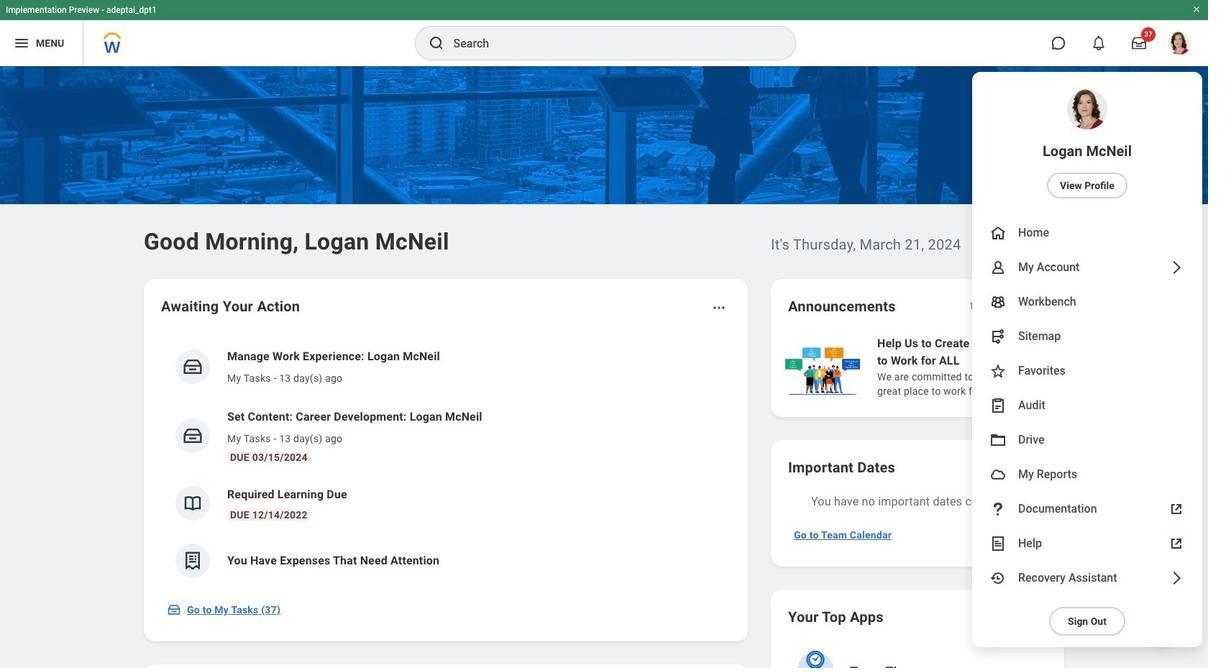 Task type: describe. For each thing, give the bounding box(es) containing it.
contact card matrix manager image
[[990, 294, 1007, 311]]

home image
[[990, 224, 1007, 242]]

star image
[[990, 363, 1007, 380]]

11 menu item from the top
[[973, 527, 1203, 561]]

10 menu item from the top
[[973, 492, 1203, 527]]

4 menu item from the top
[[973, 285, 1203, 319]]

1 horizontal spatial list
[[783, 334, 1209, 400]]

document image
[[990, 535, 1007, 553]]

dashboard expenses image
[[182, 550, 204, 572]]

chevron right image
[[1168, 259, 1186, 276]]

inbox large image
[[1132, 36, 1147, 50]]

x image
[[1177, 510, 1188, 521]]

close environment banner image
[[1193, 5, 1201, 14]]

logan mcneil image
[[1168, 32, 1191, 55]]

book open image
[[182, 493, 204, 514]]

2 menu item from the top
[[973, 216, 1203, 250]]

folder open image
[[990, 432, 1007, 449]]

related actions image
[[712, 301, 727, 315]]

question image
[[990, 501, 1007, 518]]

3 menu item from the top
[[973, 250, 1203, 285]]

justify image
[[13, 35, 30, 52]]

0 horizontal spatial list
[[161, 337, 731, 590]]

chevron right small image
[[1029, 299, 1043, 314]]

Search Workday  search field
[[454, 27, 766, 59]]

1 menu item from the top
[[973, 72, 1203, 216]]

search image
[[428, 35, 445, 52]]

6 menu item from the top
[[973, 354, 1203, 388]]



Task type: vqa. For each thing, say whether or not it's contained in the screenshot.
The Ext Link "icon" corresponding to second menu item from the bottom
yes



Task type: locate. For each thing, give the bounding box(es) containing it.
status
[[970, 301, 993, 312]]

menu item
[[973, 72, 1203, 216], [973, 216, 1203, 250], [973, 250, 1203, 285], [973, 285, 1203, 319], [973, 319, 1203, 354], [973, 354, 1203, 388], [973, 388, 1203, 423], [973, 423, 1203, 458], [973, 458, 1203, 492], [973, 492, 1203, 527], [973, 527, 1203, 561]]

endpoints image
[[990, 328, 1007, 345]]

8 menu item from the top
[[973, 423, 1203, 458]]

2 ext link image from the top
[[1168, 535, 1186, 553]]

7 menu item from the top
[[973, 388, 1203, 423]]

main content
[[0, 66, 1209, 668]]

2 inbox image from the top
[[182, 425, 204, 447]]

1 ext link image from the top
[[1168, 501, 1186, 518]]

1 vertical spatial ext link image
[[1168, 535, 1186, 553]]

1 vertical spatial inbox image
[[182, 425, 204, 447]]

inbox image
[[167, 603, 181, 617]]

9 menu item from the top
[[973, 458, 1203, 492]]

inbox image
[[182, 356, 204, 378], [182, 425, 204, 447]]

user image
[[990, 259, 1007, 276]]

0 vertical spatial ext link image
[[1168, 501, 1186, 518]]

paste image
[[990, 397, 1007, 414]]

ext link image for 11th menu item
[[1168, 535, 1186, 553]]

avatar image
[[990, 466, 1007, 483]]

chevron left small image
[[1003, 299, 1017, 314]]

0 vertical spatial inbox image
[[182, 356, 204, 378]]

5 menu item from the top
[[973, 319, 1203, 354]]

banner
[[0, 0, 1209, 647]]

ext link image
[[1168, 501, 1186, 518], [1168, 535, 1186, 553]]

1 inbox image from the top
[[182, 356, 204, 378]]

list
[[783, 334, 1209, 400], [161, 337, 731, 590]]

menu
[[973, 72, 1203, 647]]

notifications large image
[[1092, 36, 1106, 50]]

ext link image for 2nd menu item from the bottom
[[1168, 501, 1186, 518]]



